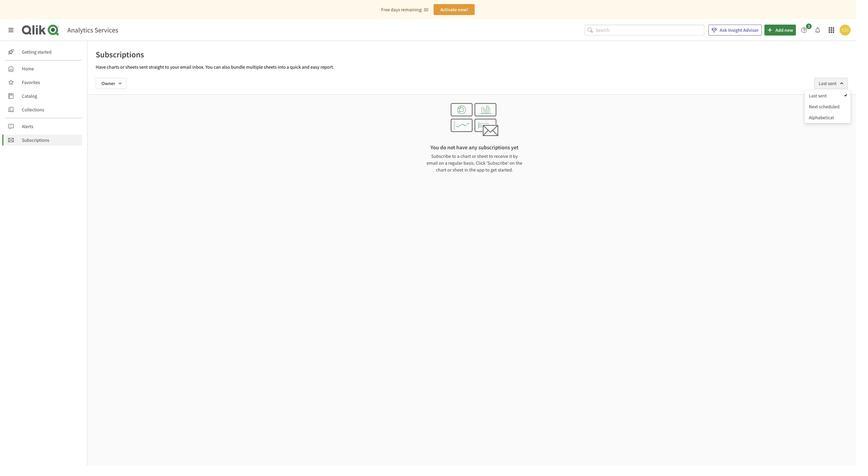 Task type: locate. For each thing, give the bounding box(es) containing it.
2 sheets from the left
[[264, 64, 277, 70]]

sheet down regular
[[453, 167, 464, 173]]

regular
[[448, 160, 463, 166]]

1 vertical spatial the
[[469, 167, 476, 173]]

sent
[[139, 64, 148, 70], [828, 80, 837, 86], [818, 93, 827, 99]]

1 vertical spatial sheet
[[453, 167, 464, 173]]

1 horizontal spatial or
[[448, 167, 452, 173]]

last
[[819, 80, 827, 86], [809, 93, 817, 99]]

2 horizontal spatial sent
[[828, 80, 837, 86]]

services
[[95, 26, 118, 34]]

0 vertical spatial the
[[516, 160, 523, 166]]

last up next
[[809, 93, 817, 99]]

inbox.
[[192, 64, 205, 70]]

1 vertical spatial sent
[[828, 80, 837, 86]]

last sent
[[819, 80, 837, 86], [809, 93, 827, 99]]

list box
[[805, 90, 851, 123]]

0 horizontal spatial sheets
[[125, 64, 138, 70]]

activate now!
[[441, 6, 468, 13]]

1 horizontal spatial email
[[427, 160, 438, 166]]

alphabetical option
[[805, 112, 851, 123]]

1 horizontal spatial subscriptions
[[96, 49, 144, 60]]

1 horizontal spatial sheet
[[477, 153, 488, 159]]

days
[[391, 6, 400, 13]]

0 horizontal spatial last
[[809, 93, 817, 99]]

last sent inside field
[[819, 80, 837, 86]]

quick
[[290, 64, 301, 70]]

multiple
[[246, 64, 263, 70]]

started
[[37, 49, 52, 55]]

sent up next scheduled
[[818, 93, 827, 99]]

2 horizontal spatial a
[[457, 153, 460, 159]]

a up regular
[[457, 153, 460, 159]]

bundle
[[231, 64, 245, 70]]

chart up basis.
[[461, 153, 471, 159]]

on down it
[[510, 160, 515, 166]]

a
[[287, 64, 289, 70], [457, 153, 460, 159], [445, 160, 447, 166]]

last sent up last sent option
[[819, 80, 837, 86]]

email
[[180, 64, 191, 70], [427, 160, 438, 166]]

on
[[439, 160, 444, 166], [510, 160, 515, 166]]

report.
[[321, 64, 334, 70]]

'subscribe'
[[487, 160, 509, 166]]

0 vertical spatial a
[[287, 64, 289, 70]]

a right the into
[[287, 64, 289, 70]]

email down the subscribe
[[427, 160, 438, 166]]

getting started
[[22, 49, 52, 55]]

now!
[[458, 6, 468, 13]]

0 vertical spatial or
[[120, 64, 124, 70]]

subscriptions down alerts
[[22, 137, 49, 143]]

sheet
[[477, 153, 488, 159], [453, 167, 464, 173]]

0 horizontal spatial email
[[180, 64, 191, 70]]

a down the subscribe
[[445, 160, 447, 166]]

1 horizontal spatial you
[[431, 144, 439, 151]]

subscriptions up the charts
[[96, 49, 144, 60]]

last sent inside option
[[809, 93, 827, 99]]

chart
[[461, 153, 471, 159], [436, 167, 447, 173]]

last sent option
[[805, 90, 851, 101]]

0 vertical spatial chart
[[461, 153, 471, 159]]

subscriptions
[[479, 144, 510, 151]]

sent inside field
[[828, 80, 837, 86]]

analytics services
[[67, 26, 118, 34]]

1 vertical spatial last
[[809, 93, 817, 99]]

to left your on the left
[[165, 64, 169, 70]]

ask insight advisor
[[720, 27, 759, 33]]

or up basis.
[[472, 153, 476, 159]]

0 horizontal spatial chart
[[436, 167, 447, 173]]

catalog link
[[5, 91, 82, 102]]

on down the subscribe
[[439, 160, 444, 166]]

the
[[516, 160, 523, 166], [469, 167, 476, 173]]

sent inside option
[[818, 93, 827, 99]]

sent for last sent field
[[828, 80, 837, 86]]

next scheduled
[[809, 104, 840, 110]]

subscriptions
[[96, 49, 144, 60], [22, 137, 49, 143]]

0 horizontal spatial sent
[[139, 64, 148, 70]]

app
[[477, 167, 485, 173]]

2 vertical spatial a
[[445, 160, 447, 166]]

sent up last sent option
[[828, 80, 837, 86]]

free
[[381, 6, 390, 13]]

the down by
[[516, 160, 523, 166]]

last sent for last sent option
[[809, 93, 827, 99]]

0 vertical spatial sheet
[[477, 153, 488, 159]]

alerts
[[22, 123, 33, 130]]

you left can
[[206, 64, 213, 70]]

collections link
[[5, 104, 82, 115]]

1 on from the left
[[439, 160, 444, 166]]

alphabetical
[[809, 115, 834, 121]]

or right the charts
[[120, 64, 124, 70]]

favorites link
[[5, 77, 82, 88]]

1 horizontal spatial sheets
[[264, 64, 277, 70]]

0 vertical spatial you
[[206, 64, 213, 70]]

have
[[456, 144, 468, 151]]

0 vertical spatial last sent
[[819, 80, 837, 86]]

you left do
[[431, 144, 439, 151]]

to
[[165, 64, 169, 70], [452, 153, 456, 159], [489, 153, 493, 159], [486, 167, 490, 173]]

or down regular
[[448, 167, 452, 173]]

started.
[[498, 167, 513, 173]]

0 horizontal spatial subscriptions
[[22, 137, 49, 143]]

1 vertical spatial last sent
[[809, 93, 827, 99]]

1 horizontal spatial chart
[[461, 153, 471, 159]]

email right your on the left
[[180, 64, 191, 70]]

to left get
[[486, 167, 490, 173]]

also
[[222, 64, 230, 70]]

subscriptions inside navigation pane element
[[22, 137, 49, 143]]

1 vertical spatial you
[[431, 144, 439, 151]]

Search text field
[[596, 25, 705, 36]]

and
[[302, 64, 310, 70]]

searchbar element
[[585, 25, 705, 36]]

sheets right the charts
[[125, 64, 138, 70]]

alerts link
[[5, 121, 82, 132]]

last inside last sent option
[[809, 93, 817, 99]]

0 vertical spatial last
[[819, 80, 827, 86]]

0 horizontal spatial on
[[439, 160, 444, 166]]

next
[[809, 104, 818, 110]]

filters region
[[0, 0, 856, 466]]

have
[[96, 64, 106, 70]]

last inside last sent field
[[819, 80, 827, 86]]

your
[[170, 64, 179, 70]]

1 horizontal spatial last
[[819, 80, 827, 86]]

1 horizontal spatial sent
[[818, 93, 827, 99]]

favorites
[[22, 79, 40, 85]]

2 vertical spatial sent
[[818, 93, 827, 99]]

1 vertical spatial email
[[427, 160, 438, 166]]

sheets
[[125, 64, 138, 70], [264, 64, 277, 70]]

0 horizontal spatial sheet
[[453, 167, 464, 173]]

0 horizontal spatial the
[[469, 167, 476, 173]]

1 vertical spatial subscriptions
[[22, 137, 49, 143]]

you
[[206, 64, 213, 70], [431, 144, 439, 151]]

2 horizontal spatial or
[[472, 153, 476, 159]]

last up last sent option
[[819, 80, 827, 86]]

1 horizontal spatial on
[[510, 160, 515, 166]]

last for last sent option
[[809, 93, 817, 99]]

chart down the subscribe
[[436, 167, 447, 173]]

getting
[[22, 49, 37, 55]]

2 vertical spatial or
[[448, 167, 452, 173]]

sent left 'straight'
[[139, 64, 148, 70]]

sent for last sent option
[[818, 93, 827, 99]]

the right in
[[469, 167, 476, 173]]

last sent up next
[[809, 93, 827, 99]]

or
[[120, 64, 124, 70], [472, 153, 476, 159], [448, 167, 452, 173]]

list box containing last sent
[[805, 90, 851, 123]]

sheets left the into
[[264, 64, 277, 70]]

1 horizontal spatial the
[[516, 160, 523, 166]]

to down subscriptions at the right of page
[[489, 153, 493, 159]]

sheet up click
[[477, 153, 488, 159]]

charts
[[107, 64, 119, 70]]

navigation pane element
[[0, 44, 87, 148]]



Task type: describe. For each thing, give the bounding box(es) containing it.
into
[[278, 64, 286, 70]]

catalog
[[22, 93, 37, 99]]

activate
[[441, 6, 457, 13]]

analytics services element
[[67, 26, 118, 34]]

you do not have any subscriptions yet subscribe to a chart or sheet to receive it by email on a regular basis. click 'subscribe' on the chart or sheet in the app to get started.
[[427, 144, 523, 173]]

subscriptions link
[[5, 135, 82, 146]]

0 horizontal spatial you
[[206, 64, 213, 70]]

email inside you do not have any subscriptions yet subscribe to a chart or sheet to receive it by email on a regular basis. click 'subscribe' on the chart or sheet in the app to get started.
[[427, 160, 438, 166]]

to up regular
[[452, 153, 456, 159]]

30
[[424, 6, 428, 13]]

getting started link
[[5, 46, 82, 57]]

1 horizontal spatial a
[[445, 160, 447, 166]]

list box inside filters region
[[805, 90, 851, 123]]

straight
[[149, 64, 164, 70]]

get
[[491, 167, 497, 173]]

receive
[[494, 153, 508, 159]]

Last sent field
[[815, 78, 848, 89]]

by
[[513, 153, 518, 159]]

1 sheets from the left
[[125, 64, 138, 70]]

collections
[[22, 107, 44, 113]]

insight
[[728, 27, 743, 33]]

click
[[476, 160, 486, 166]]

basis.
[[464, 160, 475, 166]]

ask insight advisor button
[[709, 25, 762, 36]]

free days remaining: 30
[[381, 6, 428, 13]]

in
[[465, 167, 468, 173]]

any
[[469, 144, 477, 151]]

0 vertical spatial email
[[180, 64, 191, 70]]

remaining:
[[401, 6, 423, 13]]

scheduled
[[819, 104, 840, 110]]

1 vertical spatial or
[[472, 153, 476, 159]]

0 vertical spatial subscriptions
[[96, 49, 144, 60]]

1 vertical spatial chart
[[436, 167, 447, 173]]

home link
[[5, 63, 82, 74]]

next scheduled option
[[805, 101, 851, 112]]

0 horizontal spatial a
[[287, 64, 289, 70]]

2 on from the left
[[510, 160, 515, 166]]

close sidebar menu image
[[8, 27, 14, 33]]

you inside you do not have any subscriptions yet subscribe to a chart or sheet to receive it by email on a regular basis. click 'subscribe' on the chart or sheet in the app to get started.
[[431, 144, 439, 151]]

not
[[447, 144, 455, 151]]

can
[[214, 64, 221, 70]]

0 vertical spatial sent
[[139, 64, 148, 70]]

1 vertical spatial a
[[457, 153, 460, 159]]

analytics
[[67, 26, 93, 34]]

subscribe
[[431, 153, 451, 159]]

activate now! link
[[434, 4, 475, 15]]

have charts or sheets sent straight to your email inbox. you can also bundle multiple sheets into a quick and easy report.
[[96, 64, 334, 70]]

last for last sent field
[[819, 80, 827, 86]]

last sent for last sent field
[[819, 80, 837, 86]]

ask
[[720, 27, 727, 33]]

advisor
[[744, 27, 759, 33]]

it
[[509, 153, 512, 159]]

do
[[440, 144, 446, 151]]

yet
[[511, 144, 519, 151]]

easy
[[311, 64, 320, 70]]

0 horizontal spatial or
[[120, 64, 124, 70]]

home
[[22, 66, 34, 72]]



Task type: vqa. For each thing, say whether or not it's contained in the screenshot.
the leftmost Subscriptions
yes



